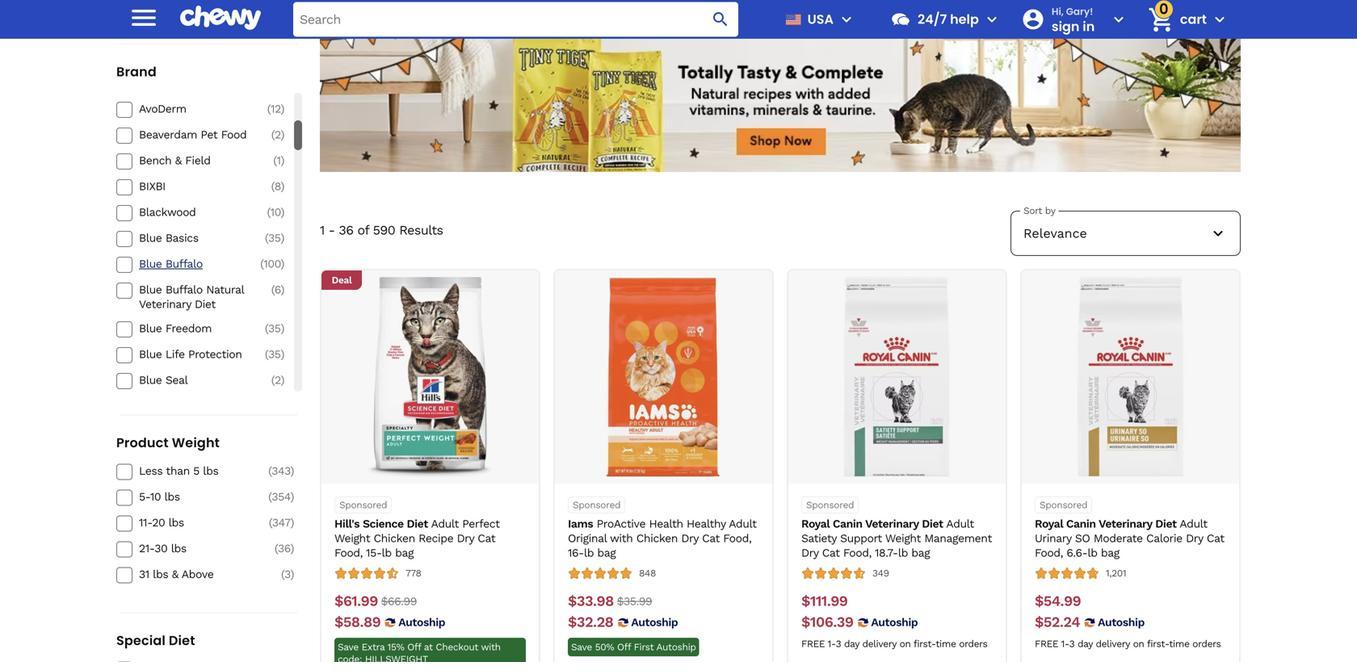 Task type: vqa. For each thing, say whether or not it's contained in the screenshot.


Task type: locate. For each thing, give the bounding box(es) containing it.
royal up urinary
[[1035, 517, 1063, 531]]

dry down satiety
[[801, 547, 819, 560]]

lb inside adult perfect weight chicken recipe dry cat food, 15-lb bag
[[382, 547, 392, 560]]

2 for beaverdam pet food
[[275, 128, 281, 141]]

veterinary up 18.7-
[[865, 517, 919, 531]]

) for bixbi
[[281, 180, 284, 193]]

day for $106.39
[[844, 639, 859, 650]]

1 free from the left
[[801, 639, 825, 650]]

4 blue from the top
[[139, 322, 162, 335]]

bag inside adult satiety support weight management dry cat food, 18.7-lb bag
[[912, 547, 930, 560]]

5 blue from the top
[[139, 348, 162, 361]]

10 down 8
[[270, 206, 281, 219]]

food, left 15-
[[334, 547, 363, 560]]

delivery for $52.24
[[1096, 639, 1130, 650]]

lb for $106.39
[[898, 547, 908, 560]]

0 vertical spatial &
[[175, 154, 182, 167]]

diet down natural
[[195, 298, 216, 311]]

( 12 )
[[267, 102, 284, 116]]

food, for $58.89
[[334, 547, 363, 560]]

& left above
[[172, 568, 179, 581]]

dry down perfect
[[457, 532, 474, 545]]

cart menu image
[[1210, 10, 1230, 29]]

3 35 from the top
[[268, 348, 281, 361]]

1 horizontal spatial 36
[[339, 223, 353, 238]]

1 day from the left
[[844, 639, 859, 650]]

848
[[639, 568, 656, 579]]

weight up 18.7-
[[885, 532, 921, 545]]

less than 5 lbs link
[[139, 464, 254, 479]]

adult for $58.89
[[431, 517, 459, 531]]

bag down the original
[[597, 547, 616, 560]]

delivery down 349
[[862, 639, 897, 650]]

1 sponsored from the left
[[339, 500, 387, 511]]

0 horizontal spatial 1-
[[828, 639, 836, 650]]

chicken
[[374, 532, 415, 545], [636, 532, 678, 545]]

items image
[[1147, 5, 1175, 34]]

results
[[399, 223, 443, 238]]

blue left seal
[[139, 374, 162, 387]]

free for $106.39
[[801, 639, 825, 650]]

weight up 5
[[172, 434, 220, 452]]

bag for $52.24
[[1101, 547, 1120, 560]]

) for blue buffalo
[[281, 257, 284, 271]]

2 free 1-3 day delivery on first-time orders from the left
[[1035, 639, 1221, 650]]

2 35 from the top
[[268, 322, 281, 335]]

cat for $52.24
[[1207, 532, 1225, 545]]

dry inside adult urinary so moderate calorie dry cat food, 6.6-lb bag
[[1186, 532, 1203, 545]]

autoship down 349
[[871, 616, 918, 629]]

chicken inside proactive health healthy adult original with chicken dry cat food, 16-lb bag
[[636, 532, 678, 545]]

royal canin veterinary diet up moderate
[[1035, 517, 1177, 531]]

on
[[217, 13, 228, 24], [900, 639, 911, 650], [1133, 639, 1144, 650]]

6 blue from the top
[[139, 374, 162, 387]]

1 bag from the left
[[395, 547, 414, 560]]

2 bag from the left
[[597, 547, 616, 560]]

15-
[[366, 547, 382, 560]]

above
[[182, 568, 214, 581]]

1 horizontal spatial 1-
[[1061, 639, 1069, 650]]

adult right 'healthy'
[[729, 517, 757, 531]]

( for blackwood
[[267, 206, 270, 219]]

0 vertical spatial 1
[[277, 154, 281, 167]]

2 horizontal spatial veterinary
[[1099, 517, 1152, 531]]

blue life protection
[[139, 348, 242, 361]]

( 35 ) for blue life protection
[[265, 348, 284, 361]]

) for bench & field
[[281, 154, 284, 167]]

bag up 778
[[395, 547, 414, 560]]

dry for $106.39
[[801, 547, 819, 560]]

0 horizontal spatial day
[[844, 639, 859, 650]]

3 sponsored from the left
[[806, 500, 854, 511]]

1 horizontal spatial 10
[[270, 206, 281, 219]]

autoship up at
[[398, 616, 445, 629]]

1 horizontal spatial veterinary
[[865, 517, 919, 531]]

2 off from the left
[[617, 642, 631, 653]]

1 vertical spatial 10
[[150, 490, 161, 504]]

1 vertical spatial ( 35 )
[[265, 322, 284, 335]]

4 sponsored from the left
[[1040, 500, 1088, 511]]

2 adult from the left
[[729, 517, 757, 531]]

save for $33.98
[[571, 642, 592, 653]]

canin up support
[[833, 517, 863, 531]]

3 down ( 36 )
[[284, 568, 290, 581]]

0 horizontal spatial chicken
[[374, 532, 415, 545]]

gary!
[[1066, 5, 1093, 18]]

1 horizontal spatial 1
[[320, 223, 325, 238]]

day down $106.39 text field
[[844, 639, 859, 650]]

every
[[231, 13, 254, 24]]

weight down hill's
[[334, 532, 370, 545]]

2 ( 35 ) from the top
[[265, 322, 284, 335]]

) for blue life protection
[[281, 348, 284, 361]]

11-
[[139, 516, 152, 530]]

save left the an
[[137, 13, 158, 24]]

10 for (
[[270, 206, 281, 219]]

save left 50%
[[571, 642, 592, 653]]

hi, gary! sign in
[[1052, 5, 1095, 35]]

1 vertical spatial &
[[172, 568, 179, 581]]

( for bixbi
[[271, 180, 274, 193]]

bag down moderate
[[1101, 547, 1120, 560]]

0 vertical spatial ( 2 )
[[271, 128, 284, 141]]

bag for $58.89
[[395, 547, 414, 560]]

1
[[277, 154, 281, 167], [320, 223, 325, 238]]

2 time from the left
[[1169, 639, 1190, 650]]

& inside 'link'
[[175, 154, 182, 167]]

1- down $52.24 text field
[[1061, 639, 1069, 650]]

0 horizontal spatial royal
[[801, 517, 830, 531]]

iams proactive health healthy adult original with chicken dry cat food, 16-lb bag image
[[564, 277, 764, 477]]

0 horizontal spatial canin
[[833, 517, 863, 531]]

cat down 'healthy'
[[702, 532, 720, 545]]

1 free 1-3 day delivery on first-time orders from the left
[[801, 639, 988, 650]]

1 35 from the top
[[268, 231, 281, 245]]

0 vertical spatial with
[[610, 532, 633, 545]]

( 35 ) down 6
[[265, 322, 284, 335]]

0 horizontal spatial off
[[407, 642, 421, 653]]

( 8 )
[[271, 180, 284, 193]]

) for blue freedom
[[281, 322, 284, 335]]

autoship
[[398, 616, 445, 629], [631, 616, 678, 629], [871, 616, 918, 629], [1098, 616, 1145, 629], [656, 642, 696, 653]]

diet inside blue buffalo natural veterinary diet
[[195, 298, 216, 311]]

16-
[[568, 547, 584, 560]]

$52.24 text field
[[1035, 614, 1080, 632]]

royal up satiety
[[801, 517, 830, 531]]

1 royal from the left
[[801, 517, 830, 531]]

0 vertical spatial ( 35 )
[[265, 231, 284, 245]]

dry inside adult perfect weight chicken recipe dry cat food, 15-lb bag
[[457, 532, 474, 545]]

adult up recipe at the left
[[431, 517, 459, 531]]

cat down satiety
[[822, 547, 840, 560]]

( for blue seal
[[271, 374, 275, 387]]

0 vertical spatial 35
[[268, 231, 281, 245]]

chicken down health
[[636, 532, 678, 545]]

2 chicken from the left
[[636, 532, 678, 545]]

food, for $106.39
[[843, 547, 872, 560]]

4 adult from the left
[[1180, 517, 1208, 531]]

1 horizontal spatial free
[[1035, 639, 1059, 650]]

royal for $54.99
[[1035, 517, 1063, 531]]

( for blue buffalo
[[260, 257, 264, 271]]

35 down 6
[[268, 322, 281, 335]]

0 horizontal spatial delivery
[[862, 639, 897, 650]]

blue basics link
[[139, 231, 254, 246]]

2 free from the left
[[1035, 639, 1059, 650]]

free 1-3 day delivery on first-time orders
[[801, 639, 988, 650], [1035, 639, 1221, 650]]

healthy
[[687, 517, 726, 531]]

cat inside adult perfect weight chicken recipe dry cat food, 15-lb bag
[[478, 532, 495, 545]]

347
[[272, 516, 290, 530]]

orders for $106.39
[[959, 639, 988, 650]]

blue down "blue buffalo" at the top of the page
[[139, 283, 162, 297]]

31 lbs & above
[[139, 568, 214, 581]]

1 delivery from the left
[[862, 639, 897, 650]]

less than 5 lbs
[[139, 465, 219, 478]]

1 horizontal spatial free 1-3 day delivery on first-time orders
[[1035, 639, 1221, 650]]

3 adult from the left
[[946, 517, 974, 531]]

1,201
[[1106, 568, 1126, 579]]

dry right calorie
[[1186, 532, 1203, 545]]

lbs right 5
[[203, 465, 219, 478]]

1 horizontal spatial delivery
[[1096, 639, 1130, 650]]

adult up calorie
[[1180, 517, 1208, 531]]

cat inside proactive health healthy adult original with chicken dry cat food, 16-lb bag
[[702, 532, 720, 545]]

buffalo down "blue buffalo" link
[[165, 283, 203, 297]]

account menu image
[[1109, 10, 1129, 29]]

(
[[267, 102, 271, 116], [271, 128, 275, 141], [273, 154, 277, 167], [271, 180, 274, 193], [267, 206, 270, 219], [265, 231, 268, 245], [260, 257, 264, 271], [271, 283, 274, 297], [265, 322, 268, 335], [265, 348, 268, 361], [271, 374, 275, 387], [268, 465, 272, 478], [268, 490, 272, 504], [269, 516, 272, 530], [275, 542, 278, 555], [281, 568, 284, 581]]

0 horizontal spatial 10
[[150, 490, 161, 504]]

0 vertical spatial 10
[[270, 206, 281, 219]]

2 lb from the left
[[584, 547, 594, 560]]

blue down blue basics on the top left of page
[[139, 257, 162, 271]]

buffalo
[[165, 257, 203, 271], [165, 283, 203, 297]]

orders for $52.24
[[1193, 639, 1221, 650]]

21-30 lbs
[[139, 542, 187, 555]]

natural
[[206, 283, 244, 297]]

royal canin veterinary diet up support
[[801, 517, 943, 531]]

4 lb from the left
[[1088, 547, 1098, 560]]

sponsored up hill's
[[339, 500, 387, 511]]

usa button
[[779, 0, 856, 39]]

1 orders from the left
[[959, 639, 988, 650]]

$111.99
[[801, 593, 848, 610]]

1- for $52.24
[[1061, 639, 1069, 650]]

3 down $52.24 text field
[[1069, 639, 1075, 650]]

( 35 ) for blue freedom
[[265, 322, 284, 335]]

2 day from the left
[[1078, 639, 1093, 650]]

1 vertical spatial 2
[[275, 374, 281, 387]]

3 down $106.39 text field
[[836, 639, 841, 650]]

free
[[801, 639, 825, 650], [1035, 639, 1059, 650]]

35 down ( 10 )
[[268, 231, 281, 245]]

2 vertical spatial ( 35 )
[[265, 348, 284, 361]]

0 horizontal spatial free
[[801, 639, 825, 650]]

1 horizontal spatial time
[[1169, 639, 1190, 650]]

1 horizontal spatial 3
[[836, 639, 841, 650]]

royal canin veterinary diet adult satiety support weight management dry cat food, 18.7-lb bag image
[[797, 277, 997, 477]]

with right checkout
[[481, 642, 501, 653]]

save
[[137, 13, 158, 24], [338, 642, 359, 653], [571, 642, 592, 653]]

2 royal from the left
[[1035, 517, 1063, 531]]

bag inside adult perfect weight chicken recipe dry cat food, 15-lb bag
[[395, 547, 414, 560]]

3 lb from the left
[[898, 547, 908, 560]]

2 1- from the left
[[1061, 639, 1069, 650]]

1 horizontal spatial canin
[[1066, 517, 1096, 531]]

time for $52.24
[[1169, 639, 1190, 650]]

1 vertical spatial buffalo
[[165, 283, 203, 297]]

2 delivery from the left
[[1096, 639, 1130, 650]]

autoship down the 1,201
[[1098, 616, 1145, 629]]

free down $106.39 text field
[[801, 639, 825, 650]]

1 chicken from the left
[[374, 532, 415, 545]]

sponsored for $58.89
[[339, 500, 387, 511]]

1 up ( 8 )
[[277, 154, 281, 167]]

bixbi link
[[139, 179, 254, 194]]

food, inside adult satiety support weight management dry cat food, 18.7-lb bag
[[843, 547, 872, 560]]

1 horizontal spatial orders
[[1193, 639, 1221, 650]]

cart link
[[1141, 0, 1207, 39]]

1 horizontal spatial royal canin veterinary diet
[[1035, 517, 1177, 531]]

1 royal canin veterinary diet from the left
[[801, 517, 943, 531]]

10 inside 5-10 lbs link
[[150, 490, 161, 504]]

2 royal canin veterinary diet from the left
[[1035, 517, 1177, 531]]

basics
[[165, 231, 198, 245]]

3 bag from the left
[[912, 547, 930, 560]]

11-20 lbs
[[139, 516, 184, 530]]

0 horizontal spatial 1
[[277, 154, 281, 167]]

veterinary up moderate
[[1099, 517, 1152, 531]]

bench
[[139, 154, 172, 167]]

0 horizontal spatial time
[[936, 639, 956, 650]]

3 blue from the top
[[139, 283, 162, 297]]

food, down support
[[843, 547, 872, 560]]

1- down $106.39 text field
[[828, 639, 836, 650]]

royal canin veterinary diet
[[801, 517, 943, 531], [1035, 517, 1177, 531]]

adult inside adult urinary so moderate calorie dry cat food, 6.6-lb bag
[[1180, 517, 1208, 531]]

1 horizontal spatial chicken
[[636, 532, 678, 545]]

save inside save extra 15% off at checkout with code: hillsweight
[[338, 642, 359, 653]]

1 first- from the left
[[914, 639, 936, 650]]

1 horizontal spatial on
[[900, 639, 911, 650]]

off right 50%
[[617, 642, 631, 653]]

sponsored up urinary
[[1040, 500, 1088, 511]]

1 vertical spatial 35
[[268, 322, 281, 335]]

support
[[840, 532, 882, 545]]

1 horizontal spatial royal
[[1035, 517, 1063, 531]]

day down $52.24 text field
[[1078, 639, 1093, 650]]

cat inside adult urinary so moderate calorie dry cat food, 6.6-lb bag
[[1207, 532, 1225, 545]]

free 1-3 day delivery on first-time orders down the 1,201
[[1035, 639, 1221, 650]]

1 horizontal spatial with
[[610, 532, 633, 545]]

36 down ( 347 )
[[278, 542, 290, 555]]

0 vertical spatial 2
[[275, 128, 281, 141]]

chicken down science
[[374, 532, 415, 545]]

menu image left the an
[[128, 1, 160, 34]]

0 horizontal spatial veterinary
[[139, 298, 191, 311]]

1 1- from the left
[[828, 639, 836, 650]]

$61.99
[[334, 593, 378, 610]]

satiety
[[801, 532, 837, 545]]

dry for $52.24
[[1186, 532, 1203, 545]]

first- for $106.39
[[914, 639, 936, 650]]

lbs for 11-20 lbs
[[169, 516, 184, 530]]

0 horizontal spatial 36
[[278, 542, 290, 555]]

0 vertical spatial buffalo
[[165, 257, 203, 271]]

hi,
[[1052, 5, 1064, 18]]

1 left "-"
[[320, 223, 325, 238]]

blue inside "link"
[[139, 348, 162, 361]]

buffalo down basics
[[165, 257, 203, 271]]

10 for 5-
[[150, 490, 161, 504]]

menu image right usa
[[837, 10, 856, 29]]

) for blue buffalo natural veterinary diet
[[281, 283, 284, 297]]

sponsored for $32.28
[[573, 500, 621, 511]]

menu image
[[128, 1, 160, 34], [837, 10, 856, 29]]

food, for $52.24
[[1035, 547, 1063, 560]]

royal canin veterinary diet adult urinary so moderate calorie dry cat food, 6.6-lb bag image
[[1030, 277, 1231, 477]]

1 vertical spatial ( 2 )
[[271, 374, 284, 387]]

lb inside proactive health healthy adult original with chicken dry cat food, 16-lb bag
[[584, 547, 594, 560]]

1 off from the left
[[407, 642, 421, 653]]

1 horizontal spatial off
[[617, 642, 631, 653]]

food, down 'healthy'
[[723, 532, 752, 545]]

35 for blue life protection
[[268, 348, 281, 361]]

dry inside adult satiety support weight management dry cat food, 18.7-lb bag
[[801, 547, 819, 560]]

first-
[[914, 639, 936, 650], [1147, 639, 1169, 650]]

$106.39
[[801, 614, 853, 631]]

3 ( 35 ) from the top
[[265, 348, 284, 361]]

( 35 ) right protection
[[265, 348, 284, 361]]

) for blackwood
[[281, 206, 284, 219]]

( 2 )
[[271, 128, 284, 141], [271, 374, 284, 387]]

2 vertical spatial 35
[[268, 348, 281, 361]]

help menu image
[[982, 10, 1002, 29]]

0 horizontal spatial free 1-3 day delivery on first-time orders
[[801, 639, 988, 650]]

0 horizontal spatial orders
[[959, 639, 988, 650]]

1 time from the left
[[936, 639, 956, 650]]

menu image inside the 'usa' popup button
[[837, 10, 856, 29]]

2 canin from the left
[[1066, 517, 1096, 531]]

2 blue from the top
[[139, 257, 162, 271]]

) for blue seal
[[281, 374, 284, 387]]

lbs right 20
[[169, 516, 184, 530]]

5-10 lbs link
[[139, 490, 254, 505]]

1 vertical spatial 1
[[320, 223, 325, 238]]

1 horizontal spatial save
[[338, 642, 359, 653]]

10 up 20
[[150, 490, 161, 504]]

2
[[275, 128, 281, 141], [275, 374, 281, 387]]

lb inside adult urinary so moderate calorie dry cat food, 6.6-lb bag
[[1088, 547, 1098, 560]]

35
[[268, 231, 281, 245], [268, 322, 281, 335], [268, 348, 281, 361]]

bag inside adult urinary so moderate calorie dry cat food, 6.6-lb bag
[[1101, 547, 1120, 560]]

3
[[284, 568, 290, 581], [836, 639, 841, 650], [1069, 639, 1075, 650]]

adult up management
[[946, 517, 974, 531]]

4 bag from the left
[[1101, 547, 1120, 560]]

adult inside adult satiety support weight management dry cat food, 18.7-lb bag
[[946, 517, 974, 531]]

sponsored up satiety
[[806, 500, 854, 511]]

with down the proactive
[[610, 532, 633, 545]]

( for blue freedom
[[265, 322, 268, 335]]

special diet
[[116, 632, 195, 650]]

$32.28
[[568, 614, 613, 631]]

2 buffalo from the top
[[165, 283, 203, 297]]

2 horizontal spatial save
[[571, 642, 592, 653]]

1 2 from the top
[[275, 128, 281, 141]]

blue left freedom
[[139, 322, 162, 335]]

lbs down than
[[164, 490, 180, 504]]

lb inside adult satiety support weight management dry cat food, 18.7-lb bag
[[898, 547, 908, 560]]

adult inside adult perfect weight chicken recipe dry cat food, 15-lb bag
[[431, 517, 459, 531]]

1 ( 35 ) from the top
[[265, 231, 284, 245]]

veterinary up "blue freedom"
[[139, 298, 191, 311]]

help
[[950, 10, 979, 28]]

0 horizontal spatial royal canin veterinary diet
[[801, 517, 943, 531]]

bench & field link
[[139, 154, 254, 168]]

save up code: at the bottom left of the page
[[338, 642, 359, 653]]

buffalo inside blue buffalo natural veterinary diet
[[165, 283, 203, 297]]

$33.98
[[568, 593, 614, 610]]

delivery
[[862, 639, 897, 650], [1096, 639, 1130, 650]]

weight inside adult perfect weight chicken recipe dry cat food, 15-lb bag
[[334, 532, 370, 545]]

on for $111.99
[[900, 639, 911, 650]]

cart
[[1180, 10, 1207, 28]]

& left field
[[175, 154, 182, 167]]

delivery down the 1,201
[[1096, 639, 1130, 650]]

&
[[175, 154, 182, 167], [172, 568, 179, 581]]

35 right protection
[[268, 348, 281, 361]]

dry down 'healthy'
[[681, 532, 699, 545]]

sponsored for $52.24
[[1040, 500, 1088, 511]]

blue down "blackwood"
[[139, 231, 162, 245]]

off left at
[[407, 642, 421, 653]]

0 horizontal spatial first-
[[914, 639, 936, 650]]

food, down urinary
[[1035, 547, 1063, 560]]

1 lb from the left
[[382, 547, 392, 560]]

2 2 from the top
[[275, 374, 281, 387]]

1 horizontal spatial day
[[1078, 639, 1093, 650]]

blue buffalo link
[[139, 257, 254, 272]]

extra
[[362, 642, 385, 653]]

1 buffalo from the top
[[165, 257, 203, 271]]

1 vertical spatial 36
[[278, 542, 290, 555]]

2 ( 2 ) from the top
[[271, 374, 284, 387]]

autoship up first
[[631, 616, 678, 629]]

blue basics
[[139, 231, 198, 245]]

protection
[[188, 348, 242, 361]]

canin for $54.99
[[1066, 517, 1096, 531]]

2 horizontal spatial 3
[[1069, 639, 1075, 650]]

food, inside adult urinary so moderate calorie dry cat food, 6.6-lb bag
[[1035, 547, 1063, 560]]

( 343 )
[[268, 465, 294, 478]]

1- for $106.39
[[828, 639, 836, 650]]

blue
[[139, 231, 162, 245], [139, 257, 162, 271], [139, 283, 162, 297], [139, 322, 162, 335], [139, 348, 162, 361], [139, 374, 162, 387]]

2 horizontal spatial on
[[1133, 639, 1144, 650]]

2 first- from the left
[[1147, 639, 1169, 650]]

( 10 )
[[267, 206, 284, 219]]

1 vertical spatial with
[[481, 642, 501, 653]]

1 ( 2 ) from the top
[[271, 128, 284, 141]]

diet up recipe at the left
[[407, 517, 428, 531]]

2 horizontal spatial weight
[[885, 532, 921, 545]]

day for $52.24
[[1078, 639, 1093, 650]]

1 horizontal spatial menu image
[[837, 10, 856, 29]]

buffalo for blue buffalo natural veterinary diet
[[165, 283, 203, 297]]

veterinary
[[139, 298, 191, 311], [865, 517, 919, 531], [1099, 517, 1152, 531]]

) for beaverdam pet food
[[281, 128, 284, 141]]

autoship for $52.24
[[1098, 616, 1145, 629]]

calorie
[[1146, 532, 1183, 545]]

1 - 36 of 590 results
[[320, 223, 443, 238]]

( 35 ) down ( 10 )
[[265, 231, 284, 245]]

adult perfect weight chicken recipe dry cat food, 15-lb bag
[[334, 517, 500, 560]]

free 1-3 day delivery on first-time orders down $106.39 text field
[[801, 639, 988, 650]]

blue buffalo
[[139, 257, 203, 271]]

blue for blue buffalo natural veterinary diet
[[139, 283, 162, 297]]

lb for $52.24
[[1088, 547, 1098, 560]]

cat right calorie
[[1207, 532, 1225, 545]]

343
[[272, 465, 290, 478]]

sponsored up iams at the left bottom of the page
[[573, 500, 621, 511]]

dry inside proactive health healthy adult original with chicken dry cat food, 16-lb bag
[[681, 532, 699, 545]]

1 canin from the left
[[833, 517, 863, 531]]

bag right 18.7-
[[912, 547, 930, 560]]

36 right "-"
[[339, 223, 353, 238]]

blue inside blue buffalo natural veterinary diet
[[139, 283, 162, 297]]

food, inside proactive health healthy adult original with chicken dry cat food, 16-lb bag
[[723, 532, 752, 545]]

blue left life
[[139, 348, 162, 361]]

cat inside adult satiety support weight management dry cat food, 18.7-lb bag
[[822, 547, 840, 560]]

1 adult from the left
[[431, 517, 459, 531]]

lbs for 21-30 lbs
[[171, 542, 187, 555]]

royal canin veterinary diet for $54.99
[[1035, 517, 1177, 531]]

usa
[[808, 10, 834, 28]]

2 orders from the left
[[1193, 639, 1221, 650]]

2 sponsored from the left
[[573, 500, 621, 511]]

1 horizontal spatial weight
[[334, 532, 370, 545]]

1 blue from the top
[[139, 231, 162, 245]]

1 horizontal spatial first-
[[1147, 639, 1169, 650]]

6.6-
[[1067, 547, 1088, 560]]

bag for $106.39
[[912, 547, 930, 560]]

sponsored
[[339, 500, 387, 511], [573, 500, 621, 511], [806, 500, 854, 511], [1040, 500, 1088, 511]]

free down $52.24 text field
[[1035, 639, 1059, 650]]

( 35 )
[[265, 231, 284, 245], [265, 322, 284, 335], [265, 348, 284, 361]]

with inside save extra 15% off at checkout with code: hillsweight
[[481, 642, 501, 653]]

cat down perfect
[[478, 532, 495, 545]]

0 horizontal spatial with
[[481, 642, 501, 653]]

canin up so
[[1066, 517, 1096, 531]]

blackwood link
[[139, 205, 254, 220]]

lbs right 30 on the left
[[171, 542, 187, 555]]

8
[[274, 180, 281, 193]]

food, inside adult perfect weight chicken recipe dry cat food, 15-lb bag
[[334, 547, 363, 560]]

( for 21-30 lbs
[[275, 542, 278, 555]]



Task type: describe. For each thing, give the bounding box(es) containing it.
totally tasty & complete natural recipes with added vitamins, minerals & taurine shop now image
[[320, 36, 1241, 172]]

11-20 lbs link
[[139, 516, 254, 530]]

5%
[[200, 13, 214, 24]]

( for 31 lbs & above
[[281, 568, 284, 581]]

royal for $111.99
[[801, 517, 830, 531]]

6
[[274, 283, 281, 297]]

blue buffalo natural veterinary diet
[[139, 283, 244, 311]]

adult inside proactive health healthy adult original with chicken dry cat food, 16-lb bag
[[729, 517, 757, 531]]

hillsweight
[[365, 654, 428, 662]]

free for $52.24
[[1035, 639, 1059, 650]]

( 6 )
[[271, 283, 284, 297]]

save 50% off first autoship
[[571, 642, 696, 653]]

blue for blue buffalo
[[139, 257, 162, 271]]

chewy home image
[[180, 0, 261, 36]]

adult for $106.39
[[946, 517, 974, 531]]

code:
[[338, 654, 362, 662]]

blue for blue basics
[[139, 231, 162, 245]]

( for less than 5 lbs
[[268, 465, 272, 478]]

diet up calorie
[[1156, 517, 1177, 531]]

( for 5-10 lbs
[[268, 490, 272, 504]]

sponsored for $106.39
[[806, 500, 854, 511]]

$58.89
[[334, 614, 381, 631]]

( 100 )
[[260, 257, 284, 271]]

hill's science diet adult perfect weight chicken recipe dry cat food, 15-lb bag image
[[330, 277, 530, 477]]

an
[[161, 13, 172, 24]]

( 2 ) for blue seal
[[271, 374, 284, 387]]

buffalo for blue buffalo
[[165, 257, 203, 271]]

autoship for $58.89
[[398, 616, 445, 629]]

30
[[155, 542, 168, 555]]

save an extra 5% on every order!
[[137, 13, 284, 24]]

3 for $111.99
[[836, 639, 841, 650]]

$35.99 text field
[[617, 593, 652, 611]]

bag inside proactive health healthy adult original with chicken dry cat food, 16-lb bag
[[597, 547, 616, 560]]

on for $54.99
[[1133, 639, 1144, 650]]

submit search image
[[711, 10, 730, 29]]

cat for $106.39
[[822, 547, 840, 560]]

blue for blue life protection
[[139, 348, 162, 361]]

off inside save extra 15% off at checkout with code: hillsweight
[[407, 642, 421, 653]]

31 lbs & above link
[[139, 568, 254, 582]]

( for 11-20 lbs
[[269, 516, 272, 530]]

$33.98 text field
[[568, 593, 614, 611]]

0 horizontal spatial on
[[217, 13, 228, 24]]

( 2 ) for beaverdam pet food
[[271, 128, 284, 141]]

354
[[272, 490, 290, 504]]

royal canin veterinary diet for $111.99
[[801, 517, 943, 531]]

$66.99
[[381, 595, 417, 608]]

( 35 ) for blue basics
[[265, 231, 284, 245]]

health
[[649, 517, 683, 531]]

proactive health healthy adult original with chicken dry cat food, 16-lb bag
[[568, 517, 757, 560]]

31
[[139, 568, 149, 581]]

original
[[568, 532, 607, 545]]

blue freedom
[[139, 322, 212, 335]]

35 for blue basics
[[268, 231, 281, 245]]

veterinary inside blue buffalo natural veterinary diet
[[139, 298, 191, 311]]

autoship for $106.39
[[871, 616, 918, 629]]

$32.28 text field
[[568, 614, 613, 632]]

) for 21-30 lbs
[[290, 542, 294, 555]]

chewy support image
[[890, 9, 911, 30]]

science
[[363, 517, 404, 531]]

bixbi
[[139, 180, 166, 193]]

pet
[[201, 128, 218, 141]]

2 for blue seal
[[275, 374, 281, 387]]

hill's
[[334, 517, 360, 531]]

$33.98 $35.99
[[568, 593, 652, 610]]

hill's science diet
[[334, 517, 428, 531]]

) for blue basics
[[281, 231, 284, 245]]

( for avoderm
[[267, 102, 271, 116]]

veterinary for $111.99
[[865, 517, 919, 531]]

$66.99 text field
[[381, 593, 417, 611]]

iams
[[568, 517, 593, 531]]

12
[[271, 102, 281, 116]]

cat for $58.89
[[478, 532, 495, 545]]

in
[[1083, 17, 1095, 35]]

diet up management
[[922, 517, 943, 531]]

24/7 help link
[[884, 0, 979, 39]]

diet right special
[[169, 632, 195, 650]]

beaverdam
[[139, 128, 197, 141]]

order!
[[257, 13, 284, 24]]

perfect
[[462, 517, 500, 531]]

Product search field
[[293, 2, 738, 37]]

blue buffalo natural veterinary diet link
[[139, 283, 254, 312]]

adult satiety support weight management dry cat food, 18.7-lb bag
[[801, 517, 992, 560]]

beaverdam pet food
[[139, 128, 247, 141]]

first
[[634, 642, 654, 653]]

24/7 help
[[918, 10, 979, 28]]

$58.89 text field
[[334, 614, 381, 632]]

lbs right 31
[[153, 568, 168, 581]]

so
[[1075, 532, 1090, 545]]

adult urinary so moderate calorie dry cat food, 6.6-lb bag
[[1035, 517, 1225, 560]]

-
[[329, 223, 335, 238]]

veterinary for $54.99
[[1099, 517, 1152, 531]]

$54.99
[[1035, 593, 1081, 610]]

$61.99 $66.99
[[334, 593, 417, 610]]

autoship for $32.28
[[631, 616, 678, 629]]

) for 11-20 lbs
[[290, 516, 294, 530]]

of
[[357, 223, 369, 238]]

management
[[925, 532, 992, 545]]

avoderm link
[[139, 102, 254, 116]]

time for $106.39
[[936, 639, 956, 650]]

( 36 )
[[275, 542, 294, 555]]

adult for $52.24
[[1180, 517, 1208, 531]]

dry for $58.89
[[457, 532, 474, 545]]

( for blue basics
[[265, 231, 268, 245]]

lb for $58.89
[[382, 547, 392, 560]]

20
[[152, 516, 165, 530]]

24/7
[[918, 10, 947, 28]]

( for bench & field
[[273, 154, 277, 167]]

than
[[166, 465, 190, 478]]

$35.99
[[617, 595, 652, 608]]

first- for $52.24
[[1147, 639, 1169, 650]]

0 horizontal spatial 3
[[284, 568, 290, 581]]

product
[[116, 434, 169, 452]]

100
[[264, 257, 281, 271]]

special
[[116, 632, 166, 650]]

0 vertical spatial 36
[[339, 223, 353, 238]]

blue for blue seal
[[139, 374, 162, 387]]

moderate
[[1094, 532, 1143, 545]]

( 347 )
[[269, 516, 294, 530]]

blue life protection link
[[139, 347, 254, 362]]

save for $61.99
[[338, 642, 359, 653]]

brand
[[116, 63, 157, 81]]

$111.99 text field
[[801, 593, 848, 611]]

delivery for $106.39
[[862, 639, 897, 650]]

food
[[221, 128, 247, 141]]

18.7-
[[875, 547, 898, 560]]

blue for blue freedom
[[139, 322, 162, 335]]

5-10 lbs
[[139, 490, 180, 504]]

lbs for 5-10 lbs
[[164, 490, 180, 504]]

0 horizontal spatial save
[[137, 13, 158, 24]]

( for beaverdam pet food
[[271, 128, 275, 141]]

lbs inside 'link'
[[203, 465, 219, 478]]

canin for $111.99
[[833, 517, 863, 531]]

) for 5-10 lbs
[[290, 490, 294, 504]]

0 horizontal spatial menu image
[[128, 1, 160, 34]]

freedom
[[165, 322, 212, 335]]

15%
[[387, 642, 404, 653]]

778
[[406, 568, 421, 579]]

avoderm
[[139, 102, 186, 116]]

free 1-3 day delivery on first-time orders for $52.24
[[1035, 639, 1221, 650]]

$106.39 text field
[[801, 614, 853, 632]]

) for less than 5 lbs
[[290, 465, 294, 478]]

checkout
[[436, 642, 478, 653]]

( for blue life protection
[[265, 348, 268, 361]]

50%
[[595, 642, 614, 653]]

$61.99 text field
[[334, 593, 378, 611]]

5-
[[139, 490, 150, 504]]

autoship right first
[[656, 642, 696, 653]]

free 1-3 day delivery on first-time orders for $106.39
[[801, 639, 988, 650]]

weight inside adult satiety support weight management dry cat food, 18.7-lb bag
[[885, 532, 921, 545]]

3 for $54.99
[[1069, 639, 1075, 650]]

life
[[165, 348, 185, 361]]

$52.24
[[1035, 614, 1080, 631]]

$54.99 text field
[[1035, 593, 1081, 611]]

with inside proactive health healthy adult original with chicken dry cat food, 16-lb bag
[[610, 532, 633, 545]]

deal
[[332, 275, 352, 286]]

0 horizontal spatial weight
[[172, 434, 220, 452]]

Search text field
[[293, 2, 738, 37]]

blackwood
[[139, 206, 196, 219]]

at
[[424, 642, 433, 653]]

( for blue buffalo natural veterinary diet
[[271, 283, 274, 297]]

chicken inside adult perfect weight chicken recipe dry cat food, 15-lb bag
[[374, 532, 415, 545]]

590
[[373, 223, 395, 238]]

) for 31 lbs & above
[[290, 568, 294, 581]]

save extra 15% off at checkout with code: hillsweight
[[338, 642, 501, 662]]

21-30 lbs link
[[139, 542, 254, 556]]

) for avoderm
[[281, 102, 284, 116]]



